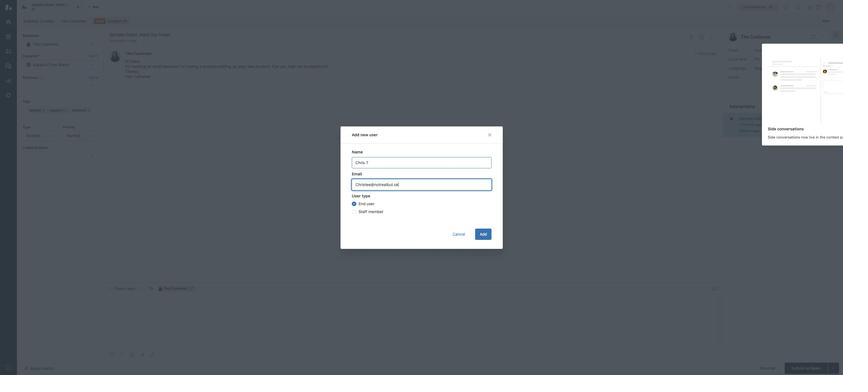 Task type: vqa. For each thing, say whether or not it's contained in the screenshot.
the Apply macro
no



Task type: describe. For each thing, give the bounding box(es) containing it.
conversations button
[[738, 2, 780, 11]]

add button
[[476, 229, 492, 240]]

close image inside tabs tab list
[[75, 4, 81, 10]]

language
[[729, 66, 747, 70]]

the for sample ticket: meet the ticket 7 minutes ago status open
[[777, 116, 783, 121]]

0 vertical spatial 7
[[695, 52, 697, 56]]

Email field
[[352, 179, 492, 190]]

7 inside sample ticket: meet the ticket 7 minutes ago status open
[[740, 123, 742, 127]]

the customer inside secondary element
[[61, 19, 87, 23]]

sample ticket: meet the ticket 7 minutes ago status open
[[740, 116, 794, 133]]

english
[[756, 66, 769, 70]]

open link
[[90, 17, 131, 25]]

normal
[[67, 133, 80, 138]]

submit as open
[[792, 366, 822, 371]]

via
[[109, 39, 114, 43]]

customer left edit user image on the left bottom of page
[[171, 287, 187, 291]]

2 horizontal spatial the
[[821, 135, 826, 139]]

sending
[[132, 64, 146, 69]]

ticket: for sample ticket: meet the ticket 7 minutes ago status open
[[755, 116, 766, 121]]

1 vertical spatial close image
[[821, 35, 825, 39]]

side conversations now live in the context pa
[[769, 135, 844, 139]]

0 vertical spatial user
[[369, 132, 378, 137]]

sample
[[115, 39, 127, 43]]

avatar image
[[109, 51, 121, 62]]

ticket for sample ticket: meet the ticket #1
[[72, 3, 81, 7]]

troubleshoot?
[[304, 64, 329, 69]]

linked
[[23, 146, 34, 150]]

local time
[[729, 57, 748, 61]]

to
[[149, 286, 153, 291]]

add for add
[[480, 232, 487, 237]]

ago inside sample ticket: meet the ticket 7 minutes ago status open
[[757, 123, 762, 127]]

problem inside hi there, i'm sending an email because i'm having a problem setting up your new product. can you help me troubleshoot? thanks, the customer
[[203, 64, 218, 69]]

because
[[163, 64, 179, 69]]

1 vertical spatial problem
[[34, 146, 48, 150]]

the right user icon
[[741, 34, 750, 39]]

get help image
[[817, 5, 822, 10]]

the up hi at the top left
[[125, 51, 132, 56]]

tab containing sample ticket: meet the ticket
[[17, 0, 85, 14]]

cancel button
[[448, 229, 470, 240]]

status
[[740, 129, 751, 133]]

user
[[352, 194, 361, 198]]

as
[[806, 366, 810, 371]]

local
[[729, 57, 739, 61]]

(create)
[[40, 19, 54, 23]]

the inside hi there, i'm sending an email because i'm having a problem setting up your new product. can you help me troubleshoot? thanks, the customer
[[125, 74, 132, 79]]

ticket for sample ticket: meet the ticket 7 minutes ago status open
[[784, 116, 794, 121]]

english (united states)
[[756, 66, 797, 70]]

conversations for side conversations
[[778, 126, 805, 131]]

15:43
[[762, 57, 773, 61]]

you
[[281, 64, 287, 69]]

an
[[147, 64, 152, 69]]

user image
[[729, 32, 738, 41]]

take it button
[[88, 53, 98, 59]]

interactions
[[730, 104, 756, 109]]

customer inside hi there, i'm sending an email because i'm having a problem setting up your new product. can you help me troubleshoot? thanks, the customer
[[133, 74, 151, 79]]

sample for sample ticket: meet the ticket 7 minutes ago status open
[[740, 116, 754, 121]]

your
[[238, 64, 246, 69]]

edit user image
[[189, 287, 193, 291]]

notes
[[729, 75, 740, 79]]

me
[[297, 64, 303, 69]]

organizations image
[[5, 62, 12, 70]]

linked problem
[[23, 146, 48, 150]]

format text image
[[120, 353, 125, 357]]

follow
[[89, 76, 98, 80]]

close modal image
[[488, 133, 492, 137]]

help
[[288, 64, 296, 69]]

insert emojis image
[[130, 353, 135, 357]]

2 horizontal spatial open
[[811, 366, 822, 371]]

(united
[[770, 66, 783, 70]]

incident button
[[23, 131, 58, 140]]

open inside sample ticket: meet the ticket 7 minutes ago status open
[[752, 129, 760, 133]]

priority
[[63, 125, 75, 129]]

via sample ticket
[[109, 39, 137, 43]]

context
[[827, 135, 840, 139]]

1 vertical spatial 7 minutes ago text field
[[740, 123, 762, 127]]

fri, 15:43 pst
[[756, 57, 781, 61]]

customer up customer@example.com
[[751, 34, 772, 39]]

pa
[[841, 135, 844, 139]]

cc button
[[713, 286, 719, 291]]

customer context image
[[835, 33, 839, 37]]

main element
[[0, 0, 17, 376]]

add attachment image
[[140, 353, 145, 357]]

conversations
[[744, 5, 767, 9]]

live
[[810, 135, 816, 139]]

1 horizontal spatial ticket
[[128, 39, 137, 43]]

follow button
[[89, 75, 98, 80]]

setting
[[219, 64, 231, 69]]

take it
[[88, 54, 98, 58]]

meet for sample ticket: meet the ticket #1
[[56, 3, 65, 7]]

member
[[369, 209, 384, 214]]

states)
[[784, 66, 797, 70]]

next
[[823, 19, 831, 23]]

tabs tab list
[[17, 0, 722, 14]]

the customer right customer@example.com icon
[[164, 287, 187, 291]]

customer inside secondary element
[[69, 19, 87, 23]]

add link (cmd k) image
[[151, 353, 155, 357]]

user type
[[352, 194, 370, 198]]

1 horizontal spatial the customer link
[[125, 51, 152, 56]]

new inside hi there, i'm sending an email because i'm having a problem setting up your new product. can you help me troubleshoot? thanks, the customer
[[247, 64, 255, 69]]

example
[[23, 19, 39, 23]]

1 horizontal spatial email
[[729, 48, 739, 52]]

new inside dialog
[[361, 132, 368, 137]]



Task type: locate. For each thing, give the bounding box(es) containing it.
add for add new user
[[352, 132, 360, 137]]

ticket: down interactions
[[755, 116, 766, 121]]

1 vertical spatial minutes
[[743, 123, 756, 127]]

sample for sample ticket: meet the ticket #1
[[32, 3, 44, 7]]

1 horizontal spatial minutes
[[743, 123, 756, 127]]

add inside button
[[480, 232, 487, 237]]

0 vertical spatial add
[[352, 132, 360, 137]]

email up local
[[729, 48, 739, 52]]

a
[[200, 64, 202, 69]]

view more details image
[[812, 35, 816, 39]]

ticket: inside sample ticket: meet the ticket 7 minutes ago status open
[[755, 116, 766, 121]]

name
[[352, 150, 363, 154]]

2 i'm from the left
[[180, 64, 185, 69]]

the inside secondary element
[[61, 19, 68, 23]]

product.
[[256, 64, 271, 69]]

Add user notes text field
[[756, 74, 824, 93]]

meet
[[56, 3, 65, 7], [767, 116, 776, 121]]

problem
[[203, 64, 218, 69], [34, 146, 48, 150]]

0 vertical spatial open
[[96, 19, 104, 23]]

new up name
[[361, 132, 368, 137]]

0 horizontal spatial close image
[[75, 4, 81, 10]]

0 horizontal spatial open
[[96, 19, 104, 23]]

in
[[817, 135, 820, 139]]

0 horizontal spatial ticket:
[[45, 3, 55, 7]]

sample
[[32, 3, 44, 7], [740, 116, 754, 121]]

0 horizontal spatial the customer link
[[58, 17, 91, 25]]

conversations for side conversations now live in the context pa
[[777, 135, 801, 139]]

2 vertical spatial open
[[811, 366, 822, 371]]

minutes up status
[[743, 123, 756, 127]]

1 horizontal spatial new
[[361, 132, 368, 137]]

sample inside sample ticket: meet the ticket #1
[[32, 3, 44, 7]]

meet inside sample ticket: meet the ticket 7 minutes ago status open
[[767, 116, 776, 121]]

end
[[359, 201, 366, 206]]

customer@example.com
[[756, 48, 800, 52]]

minutes down the events image
[[698, 52, 711, 56]]

example (create)
[[23, 19, 54, 23]]

problem right a
[[203, 64, 218, 69]]

open
[[96, 19, 104, 23], [752, 129, 760, 133], [811, 366, 822, 371]]

1 vertical spatial email
[[352, 172, 362, 176]]

ticket inside sample ticket: meet the ticket #1
[[72, 3, 81, 7]]

add
[[352, 132, 360, 137], [480, 232, 487, 237]]

zendesk support image
[[5, 4, 12, 11]]

add new user
[[352, 132, 378, 137]]

1 horizontal spatial close image
[[821, 35, 825, 39]]

0 vertical spatial 7 minutes ago text field
[[695, 52, 718, 56]]

ticket inside sample ticket: meet the ticket 7 minutes ago status open
[[784, 116, 794, 121]]

ticket:
[[45, 3, 55, 7], [755, 116, 766, 121]]

email inside add new user dialog
[[352, 172, 362, 176]]

1 vertical spatial add
[[480, 232, 487, 237]]

1 vertical spatial ago
[[757, 123, 762, 127]]

fri,
[[756, 57, 761, 61]]

add new user dialog
[[341, 126, 503, 249]]

sample ticket: meet the ticket #1
[[32, 3, 81, 11]]

side
[[769, 126, 777, 131], [769, 135, 776, 139]]

0 vertical spatial problem
[[203, 64, 218, 69]]

0 horizontal spatial i'm
[[125, 64, 131, 69]]

customer down the sending
[[133, 74, 151, 79]]

open inside open 'link'
[[96, 19, 104, 23]]

email
[[153, 64, 162, 69]]

2 vertical spatial the
[[821, 135, 826, 139]]

hi
[[125, 59, 129, 64]]

1 horizontal spatial add
[[480, 232, 487, 237]]

i'm down hi at the top left
[[125, 64, 131, 69]]

draft mode image
[[110, 353, 114, 357]]

the customer up there,
[[125, 51, 152, 56]]

1 vertical spatial new
[[361, 132, 368, 137]]

having
[[187, 64, 199, 69]]

thanks,
[[125, 69, 139, 74]]

problem down the incident popup button
[[34, 146, 48, 150]]

tab
[[17, 0, 85, 14]]

0 horizontal spatial ago
[[712, 52, 718, 56]]

1 vertical spatial the customer link
[[125, 51, 152, 56]]

Name field
[[352, 157, 492, 168]]

0 horizontal spatial 7 minutes ago text field
[[695, 52, 718, 56]]

up
[[232, 64, 237, 69]]

0 vertical spatial sample
[[32, 3, 44, 7]]

reporting image
[[5, 77, 12, 84]]

views image
[[5, 33, 12, 40]]

the customer down sample ticket: meet the ticket #1
[[61, 19, 87, 23]]

events image
[[700, 35, 705, 40]]

1 horizontal spatial sample
[[740, 116, 754, 121]]

customer
[[69, 19, 87, 23], [751, 34, 772, 39], [133, 51, 152, 56], [133, 74, 151, 79], [171, 287, 187, 291]]

type
[[23, 125, 31, 129]]

0 vertical spatial meet
[[56, 3, 65, 7]]

1 vertical spatial ticket:
[[755, 116, 766, 121]]

normal button
[[63, 131, 98, 140]]

ticket: inside sample ticket: meet the ticket #1
[[45, 3, 55, 7]]

submit
[[792, 366, 805, 371]]

incident
[[26, 133, 41, 138]]

1 horizontal spatial the
[[777, 116, 783, 121]]

the inside sample ticket: meet the ticket 7 minutes ago status open
[[777, 116, 783, 121]]

1 horizontal spatial ticket:
[[755, 116, 766, 121]]

pst
[[774, 57, 781, 61]]

sample up status
[[740, 116, 754, 121]]

0 horizontal spatial the
[[65, 3, 71, 7]]

the customer
[[61, 19, 87, 23], [741, 34, 772, 39], [125, 51, 152, 56], [164, 287, 187, 291]]

sample up #1
[[32, 3, 44, 7]]

1 horizontal spatial 7 minutes ago text field
[[740, 123, 762, 127]]

7 minutes ago text field up status
[[740, 123, 762, 127]]

conversations up now
[[778, 126, 805, 131]]

new
[[247, 64, 255, 69], [361, 132, 368, 137]]

1 vertical spatial side
[[769, 135, 776, 139]]

2 side from the top
[[769, 135, 776, 139]]

7
[[695, 52, 697, 56], [740, 123, 742, 127]]

1 horizontal spatial meet
[[767, 116, 776, 121]]

1 horizontal spatial open
[[752, 129, 760, 133]]

side right status
[[769, 126, 777, 131]]

admin image
[[5, 92, 12, 99]]

minutes
[[698, 52, 711, 56], [743, 123, 756, 127]]

0 horizontal spatial new
[[247, 64, 255, 69]]

cc
[[713, 286, 719, 291]]

0 horizontal spatial ticket
[[72, 3, 81, 7]]

minutes inside sample ticket: meet the ticket 7 minutes ago status open
[[743, 123, 756, 127]]

time
[[740, 57, 748, 61]]

conversations down the side conversations
[[777, 135, 801, 139]]

0 vertical spatial new
[[247, 64, 255, 69]]

0 horizontal spatial sample
[[32, 3, 44, 7]]

zendesk image
[[5, 365, 12, 372]]

meet up example (create) button
[[56, 3, 65, 7]]

the for sample ticket: meet the ticket #1
[[65, 3, 71, 7]]

7 minutes ago text field down the events image
[[695, 52, 718, 56]]

zendesk products image
[[808, 5, 812, 9]]

0 horizontal spatial email
[[352, 172, 362, 176]]

1 horizontal spatial 7
[[740, 123, 742, 127]]

Subject field
[[108, 31, 686, 38]]

now
[[802, 135, 809, 139]]

ticket
[[72, 3, 81, 7], [128, 39, 137, 43], [784, 116, 794, 121]]

user
[[369, 132, 378, 137], [367, 201, 375, 206]]

ago
[[712, 52, 718, 56], [757, 123, 762, 127]]

end user
[[359, 201, 375, 206]]

email
[[729, 48, 739, 52], [352, 172, 362, 176]]

1 vertical spatial the
[[777, 116, 783, 121]]

customers image
[[5, 48, 12, 55]]

customer@example.com image
[[158, 287, 163, 291]]

1 horizontal spatial ago
[[757, 123, 762, 127]]

1 vertical spatial sample
[[740, 116, 754, 121]]

meet inside sample ticket: meet the ticket #1
[[56, 3, 65, 7]]

the down thanks,
[[125, 74, 132, 79]]

1 horizontal spatial problem
[[203, 64, 218, 69]]

0 vertical spatial ticket:
[[45, 3, 55, 7]]

#1
[[32, 7, 35, 11]]

0 horizontal spatial problem
[[34, 146, 48, 150]]

0 horizontal spatial minutes
[[698, 52, 711, 56]]

side for side conversations now live in the context pa
[[769, 135, 776, 139]]

staff member
[[359, 209, 384, 214]]

1 vertical spatial conversations
[[777, 135, 801, 139]]

0 horizontal spatial add
[[352, 132, 360, 137]]

0 vertical spatial close image
[[75, 4, 81, 10]]

meet for sample ticket: meet the ticket 7 minutes ago status open
[[767, 116, 776, 121]]

email down name
[[352, 172, 362, 176]]

next button
[[820, 17, 840, 26]]

1 horizontal spatial i'm
[[180, 64, 185, 69]]

add right cancel
[[480, 232, 487, 237]]

sample inside sample ticket: meet the ticket 7 minutes ago status open
[[740, 116, 754, 121]]

the
[[61, 19, 68, 23], [741, 34, 750, 39], [125, 51, 132, 56], [125, 74, 132, 79], [164, 287, 170, 291]]

1 vertical spatial ticket
[[128, 39, 137, 43]]

side for side conversations
[[769, 126, 777, 131]]

add up name
[[352, 132, 360, 137]]

new right your on the top left
[[247, 64, 255, 69]]

customer up there,
[[133, 51, 152, 56]]

the customer link down sample ticket: meet the ticket #1
[[58, 17, 91, 25]]

2 horizontal spatial ticket
[[784, 116, 794, 121]]

the customer up fri,
[[741, 34, 772, 39]]

i'm
[[125, 64, 131, 69], [180, 64, 185, 69]]

meet up the side conversations
[[767, 116, 776, 121]]

can
[[272, 64, 280, 69]]

0 vertical spatial the customer link
[[58, 17, 91, 25]]

0 vertical spatial ago
[[712, 52, 718, 56]]

i'm left having
[[180, 64, 185, 69]]

7 minutes ago
[[695, 52, 718, 56]]

the down sample ticket: meet the ticket #1
[[61, 19, 68, 23]]

0 vertical spatial side
[[769, 126, 777, 131]]

ticket: for sample ticket: meet the ticket #1
[[45, 3, 55, 7]]

1 side from the top
[[769, 126, 777, 131]]

type
[[362, 194, 370, 198]]

1 vertical spatial 7
[[740, 123, 742, 127]]

0 vertical spatial the
[[65, 3, 71, 7]]

staff
[[359, 209, 368, 214]]

the customer link inside secondary element
[[58, 17, 91, 25]]

hi there, i'm sending an email because i'm having a problem setting up your new product. can you help me troubleshoot? thanks, the customer
[[125, 59, 329, 79]]

the customer link
[[58, 17, 91, 25], [125, 51, 152, 56]]

conversations
[[778, 126, 805, 131], [777, 135, 801, 139]]

1 vertical spatial open
[[752, 129, 760, 133]]

7 minutes ago text field
[[695, 52, 718, 56], [740, 123, 762, 127]]

customer down sample ticket: meet the ticket #1
[[69, 19, 87, 23]]

0 horizontal spatial 7
[[695, 52, 697, 56]]

example (create) button
[[20, 17, 58, 25]]

the
[[65, 3, 71, 7], [777, 116, 783, 121], [821, 135, 826, 139]]

the right customer@example.com icon
[[164, 287, 170, 291]]

side down sample ticket: meet the ticket 7 minutes ago status open
[[769, 135, 776, 139]]

the inside sample ticket: meet the ticket #1
[[65, 3, 71, 7]]

secondary element
[[17, 16, 844, 27]]

0 horizontal spatial meet
[[56, 3, 65, 7]]

get started image
[[5, 18, 12, 26]]

there,
[[130, 59, 141, 64]]

cancel
[[453, 232, 465, 237]]

0 vertical spatial minutes
[[698, 52, 711, 56]]

0 vertical spatial conversations
[[778, 126, 805, 131]]

the customer link up there,
[[125, 51, 152, 56]]

take
[[88, 54, 95, 58]]

0 vertical spatial email
[[729, 48, 739, 52]]

it
[[96, 54, 98, 58]]

side conversations
[[769, 126, 805, 131]]

1 i'm from the left
[[125, 64, 131, 69]]

ticket: up (create)
[[45, 3, 55, 7]]

1 vertical spatial user
[[367, 201, 375, 206]]

2 vertical spatial ticket
[[784, 116, 794, 121]]

close image
[[75, 4, 81, 10], [821, 35, 825, 39]]

0 vertical spatial ticket
[[72, 3, 81, 7]]

1 vertical spatial meet
[[767, 116, 776, 121]]



